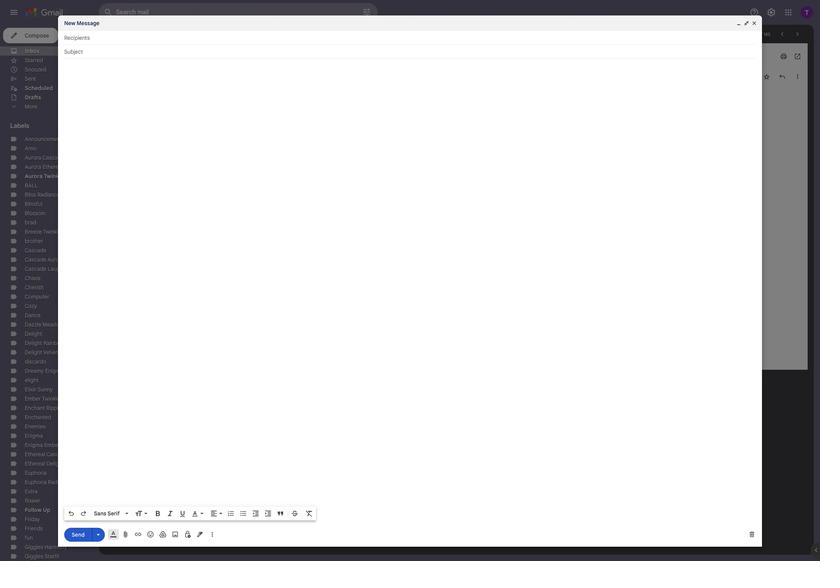 Task type: vqa. For each thing, say whether or not it's contained in the screenshot.
Maldenia.
no



Task type: locate. For each thing, give the bounding box(es) containing it.
radiance up blissful
[[37, 192, 60, 199]]

brad link
[[25, 219, 36, 226]]

brother
[[25, 238, 43, 245]]

cascade laughter link
[[25, 266, 70, 273]]

euphoria down ethereal delight link
[[25, 470, 47, 477]]

insert photo image
[[171, 531, 179, 539]]

aurora ethereal link
[[25, 164, 63, 171]]

twinkle up ripple
[[42, 396, 60, 403]]

ember up ethereal cascade link
[[44, 442, 60, 449]]

extra link
[[25, 489, 37, 496]]

italic ‪(⌘i)‬ image
[[166, 510, 174, 518]]

radiance
[[37, 192, 60, 199], [48, 479, 71, 486]]

1 vertical spatial ethereal
[[25, 452, 45, 459]]

sunny
[[38, 387, 53, 394]]

giggles harmony link
[[25, 544, 67, 551]]

sans
[[94, 511, 106, 518]]

delight down ethereal cascade link
[[47, 461, 64, 468]]

euphoria down euphoria link
[[25, 479, 47, 486]]

enchant
[[25, 405, 45, 412]]

starred snoozed sent scheduled drafts
[[25, 57, 53, 101]]

elight
[[25, 377, 38, 384]]

compose
[[25, 32, 49, 39]]

ember up enchant
[[25, 396, 41, 403]]

brad
[[25, 219, 36, 226]]

harmony
[[45, 544, 67, 551]]

0 vertical spatial ember
[[25, 396, 41, 403]]

ethereal down enigma ember link at the left of page
[[25, 452, 45, 459]]

snoozed
[[25, 66, 46, 73]]

drafts link
[[25, 94, 41, 101]]

cascade link
[[25, 247, 46, 254]]

delight down delight link
[[25, 340, 42, 347]]

enigma ember link
[[25, 442, 60, 449]]

cascade down brother
[[25, 247, 46, 254]]

1 giggles from the top
[[25, 544, 43, 551]]

giggles down fun link
[[25, 544, 43, 551]]

ethereal down aurora cascade link
[[43, 164, 63, 171]]

blissful
[[25, 201, 42, 208]]

ethereal
[[43, 164, 63, 171], [25, 452, 45, 459], [25, 461, 45, 468]]

radiance down ethereal delight link
[[48, 479, 71, 486]]

inbox right important according to google magic. switch
[[165, 53, 176, 59]]

cascade aurora link
[[25, 257, 64, 264]]

toggle confidential mode image
[[184, 531, 192, 539]]

aurora up laughter
[[48, 257, 64, 264]]

brother link
[[25, 238, 43, 245]]

aurora twinkle link
[[25, 173, 64, 180]]

arno link
[[25, 145, 37, 152]]

0 vertical spatial ethereal
[[43, 164, 63, 171]]

blossom
[[25, 210, 46, 217]]

enigma down the enemies
[[25, 433, 43, 440]]

1 horizontal spatial inbox
[[165, 53, 176, 59]]

advanced search options image
[[359, 4, 375, 20]]

blissful link
[[25, 201, 42, 208]]

enchanted
[[25, 414, 51, 421]]

2 vertical spatial ethereal
[[25, 461, 45, 468]]

dazzle meadow link
[[25, 322, 64, 329]]

cascade
[[42, 154, 64, 161], [25, 247, 46, 254], [25, 257, 46, 264], [25, 266, 46, 273], [46, 452, 68, 459]]

minimize image
[[736, 20, 742, 26]]

0 horizontal spatial inbox
[[25, 48, 39, 55]]

cascade up the chaos
[[25, 266, 46, 273]]

attach files image
[[122, 531, 130, 539]]

euphoria radiance link
[[25, 479, 71, 486]]

Message Body text field
[[64, 63, 756, 505]]

0 vertical spatial giggles
[[25, 544, 43, 551]]

sent link
[[25, 75, 36, 82]]

numbered list ‪(⌘⇧7)‬ image
[[227, 510, 235, 518]]

more button
[[0, 102, 93, 111]]

enigma down the enigma link
[[25, 442, 43, 449]]

elight link
[[25, 377, 38, 384]]

insert files using drive image
[[159, 531, 167, 539]]

1 vertical spatial euphoria
[[25, 479, 47, 486]]

twinkle
[[44, 173, 64, 180], [43, 229, 61, 236], [42, 396, 60, 403]]

1 euphoria from the top
[[25, 470, 47, 477]]

inbox up starred link
[[25, 48, 39, 55]]

ethereal cascade link
[[25, 452, 68, 459]]

2 giggles from the top
[[25, 554, 43, 561]]

scary
[[127, 51, 148, 62]]

ethereal up euphoria link
[[25, 461, 45, 468]]

1 vertical spatial radiance
[[48, 479, 71, 486]]

None search field
[[99, 3, 378, 22]]

dance
[[25, 312, 41, 319]]

0 horizontal spatial ember
[[25, 396, 41, 403]]

up
[[43, 507, 50, 514]]

inbox for inbox button
[[165, 53, 176, 59]]

flower
[[25, 498, 40, 505]]

underline ‪(⌘u)‬ image
[[179, 511, 187, 519]]

euphoria
[[25, 470, 47, 477], [25, 479, 47, 486]]

strikethrough ‪(⌘⇧x)‬ image
[[291, 510, 299, 518]]

follow
[[25, 507, 42, 514]]

enigma down velvet
[[45, 368, 63, 375]]

sent
[[25, 75, 36, 82]]

starred
[[25, 57, 43, 64]]

undo ‪(⌘z)‬ image
[[67, 510, 75, 518]]

breeze twinkle link
[[25, 229, 61, 236]]

delight
[[25, 331, 42, 338], [25, 340, 42, 347], [25, 349, 42, 356], [47, 461, 64, 468]]

of 145
[[757, 31, 771, 37]]

insert link ‪(⌘k)‬ image
[[134, 531, 142, 539]]

twinkle right breeze
[[43, 229, 61, 236]]

inbox
[[25, 48, 39, 55], [165, 53, 176, 59]]

announcement
[[25, 136, 62, 143]]

giggles down the giggles harmony link
[[25, 554, 43, 561]]

delight down dazzle
[[25, 331, 42, 338]]

bulleted list ‪(⌘⇧8)‬ image
[[240, 510, 247, 518]]

sans serif
[[94, 511, 120, 518]]

inbox inside button
[[165, 53, 176, 59]]

delight up discardo link
[[25, 349, 42, 356]]

sans serif option
[[92, 510, 124, 518]]

1 vertical spatial giggles
[[25, 554, 43, 561]]

enchanted link
[[25, 414, 51, 421]]

delight link
[[25, 331, 42, 338]]

new message dialog
[[58, 15, 762, 548]]

giggles starlit link
[[25, 554, 59, 561]]

1 horizontal spatial ember
[[44, 442, 60, 449]]

0 vertical spatial euphoria
[[25, 470, 47, 477]]

aurora down arno
[[25, 154, 41, 161]]

enemies link
[[25, 424, 45, 431]]

bliss radiance link
[[25, 192, 60, 199]]

discardo link
[[25, 359, 46, 366]]

follow up link
[[25, 507, 50, 514]]

labels navigation
[[0, 25, 99, 562]]

aurora up ball "link"
[[25, 173, 43, 180]]

starlit
[[44, 554, 59, 561]]

close image
[[752, 20, 758, 26]]

snoozed link
[[25, 66, 46, 73]]

inbox button
[[163, 53, 177, 60]]

compose button
[[3, 28, 58, 43]]

inbox inside labels navigation
[[25, 48, 39, 55]]

blossom link
[[25, 210, 46, 217]]

announcement link
[[25, 136, 62, 143]]

ember
[[25, 396, 41, 403], [44, 442, 60, 449]]

remove formatting ‪(⌘\)‬ image
[[305, 510, 313, 518]]

message
[[77, 20, 100, 27]]

twinkle down aurora ethereal link
[[44, 173, 64, 180]]



Task type: describe. For each thing, give the bounding box(es) containing it.
flower link
[[25, 498, 40, 505]]

rainbow
[[43, 340, 64, 347]]

cozy link
[[25, 303, 37, 310]]

0 vertical spatial radiance
[[37, 192, 60, 199]]

follow up
[[25, 507, 50, 514]]

fun link
[[25, 535, 33, 542]]

breeze
[[25, 229, 42, 236]]

elixir sunny link
[[25, 387, 53, 394]]

redo ‪(⌘y)‬ image
[[80, 510, 87, 518]]

settings image
[[767, 8, 776, 17]]

recipients
[[64, 34, 90, 41]]

labels heading
[[10, 122, 82, 130]]

cascade up ethereal delight link
[[46, 452, 68, 459]]

velvet
[[43, 349, 58, 356]]

1 vertical spatial ember
[[44, 442, 60, 449]]

new message
[[64, 20, 100, 27]]

insert signature image
[[196, 531, 204, 539]]

indent more ‪(⌘])‬ image
[[264, 510, 272, 518]]

inbox link
[[25, 48, 39, 55]]

serif
[[108, 511, 120, 518]]

Not starred checkbox
[[763, 73, 771, 80]]

extra
[[25, 489, 37, 496]]

computer link
[[25, 294, 49, 301]]

friday
[[25, 517, 40, 524]]

bold ‪(⌘b)‬ image
[[154, 510, 162, 518]]

chaos
[[25, 275, 40, 282]]

indent less ‪(⌘[)‬ image
[[252, 510, 260, 518]]

2 vertical spatial twinkle
[[42, 396, 60, 403]]

quote ‪(⌘⇧9)‬ image
[[277, 510, 284, 518]]

0 vertical spatial twinkle
[[44, 173, 64, 180]]

2 vertical spatial enigma
[[25, 442, 43, 449]]

insert emoji ‪(⌘⇧2)‬ image
[[147, 531, 154, 539]]

friday link
[[25, 517, 40, 524]]

important according to google magic. switch
[[152, 53, 160, 60]]

bliss
[[25, 192, 36, 199]]

enemies
[[25, 424, 45, 431]]

dreamy
[[25, 368, 44, 375]]

of
[[758, 31, 763, 37]]

enchant ripple link
[[25, 405, 61, 412]]

drafts
[[25, 94, 41, 101]]

formatting options toolbar
[[64, 507, 316, 521]]

dreamy enigma link
[[25, 368, 63, 375]]

laughter
[[48, 266, 70, 273]]

145
[[764, 31, 771, 37]]

main menu image
[[9, 8, 19, 17]]

friends link
[[25, 526, 43, 533]]

labels
[[10, 122, 29, 130]]

cozy
[[25, 303, 37, 310]]

friday friends fun giggles harmony giggles starlit
[[25, 517, 67, 561]]

inbox for inbox link
[[25, 48, 39, 55]]

cascade up aurora ethereal link
[[42, 154, 64, 161]]

discard draft ‪(⌘⇧d)‬ image
[[748, 531, 756, 539]]

ball link
[[25, 182, 38, 189]]

arno
[[25, 145, 37, 152]]

0 vertical spatial enigma
[[45, 368, 63, 375]]

scheduled
[[25, 85, 53, 92]]

send button
[[64, 528, 92, 542]]

pop out image
[[744, 20, 750, 26]]

more send options image
[[94, 532, 102, 539]]

1 vertical spatial enigma
[[25, 433, 43, 440]]

friends
[[25, 526, 43, 533]]

discardo
[[25, 359, 46, 366]]

ripple
[[46, 405, 61, 412]]

enigma link
[[25, 433, 43, 440]]

aurora up aurora twinkle link
[[25, 164, 41, 171]]

scheduled link
[[25, 85, 53, 92]]

ember twinkle link
[[25, 396, 60, 403]]

fun
[[25, 535, 33, 542]]

dance link
[[25, 312, 41, 319]]

1 vertical spatial twinkle
[[43, 229, 61, 236]]

ethereal delight link
[[25, 461, 64, 468]]

more options image
[[210, 531, 215, 539]]

starred link
[[25, 57, 43, 64]]

chaos link
[[25, 275, 40, 282]]

computer
[[25, 294, 49, 301]]

Subject field
[[64, 48, 756, 56]]

elixir
[[25, 387, 36, 394]]

search mail image
[[101, 5, 115, 19]]

cherish
[[25, 284, 44, 291]]

cascade down the cascade link at top
[[25, 257, 46, 264]]

1
[[88, 508, 90, 514]]

more
[[25, 103, 37, 110]]

new
[[64, 20, 75, 27]]

2 euphoria from the top
[[25, 479, 47, 486]]

aurora cascade link
[[25, 154, 64, 161]]

announcement arno aurora cascade aurora ethereal aurora twinkle ball bliss radiance blissful blossom brad breeze twinkle brother cascade cascade aurora cascade laughter chaos cherish computer cozy dance dazzle meadow delight delight rainbow delight velvet discardo dreamy enigma elight elixir sunny ember twinkle enchant ripple enchanted enemies enigma enigma ember ethereal cascade ethereal delight euphoria euphoria radiance extra flower
[[25, 136, 71, 505]]

delight rainbow link
[[25, 340, 64, 347]]

delight velvet link
[[25, 349, 58, 356]]

euphoria link
[[25, 470, 47, 477]]

send
[[72, 532, 85, 539]]



